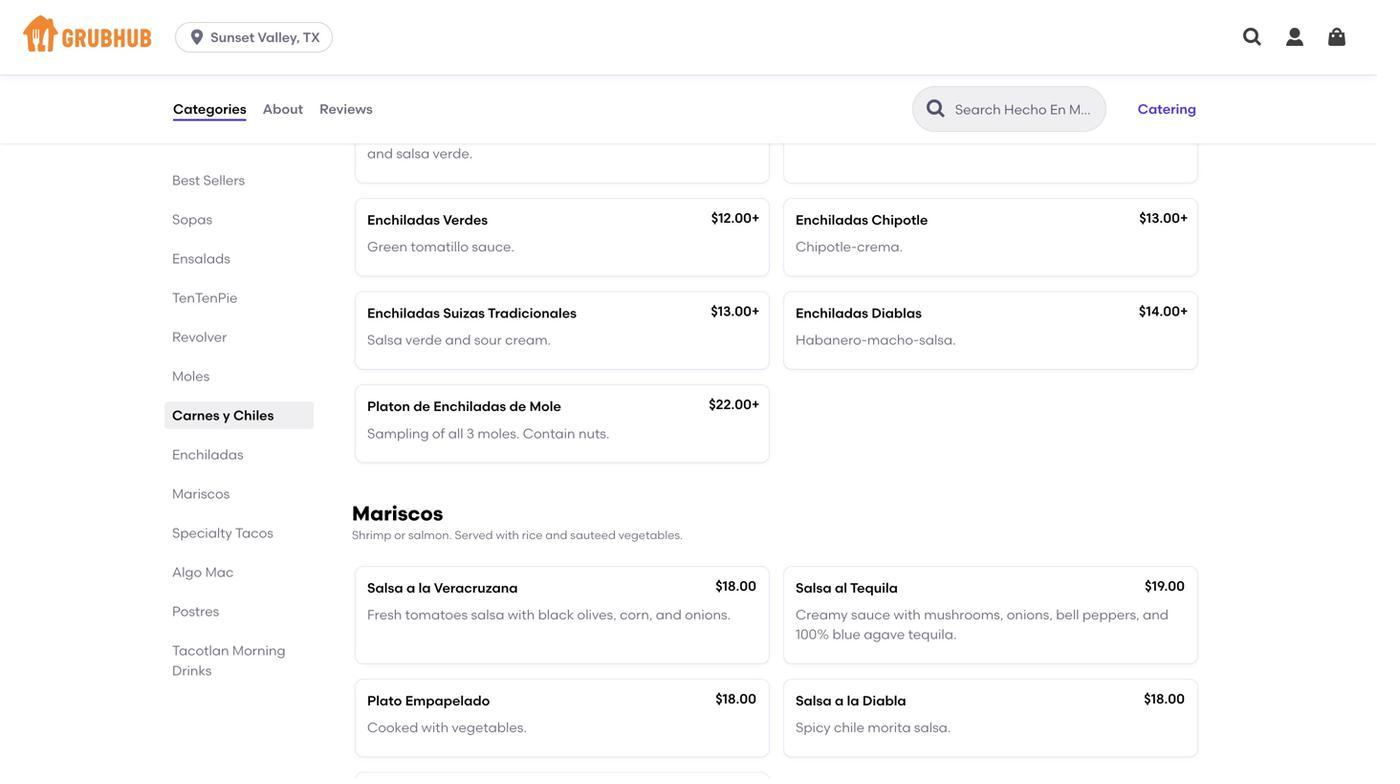 Task type: vqa. For each thing, say whether or not it's contained in the screenshot.
TRADICIONALES
yes



Task type: describe. For each thing, give the bounding box(es) containing it.
tomatoes
[[405, 607, 468, 623]]

2 horizontal spatial svg image
[[1283, 26, 1306, 49]]

main navigation navigation
[[0, 0, 1377, 75]]

cooked
[[367, 720, 418, 736]]

$13.00 for enchiladas suizas tradicionales
[[711, 303, 752, 319]]

tentenpie
[[172, 290, 238, 306]]

with inside mariscos shrimp or salmon. served with rice and sauteed vegetables.
[[496, 528, 519, 542]]

$18.00 for salsa a la diabla
[[716, 691, 756, 707]]

reviews button
[[319, 75, 374, 143]]

salmon.
[[408, 528, 452, 542]]

sampling of all 3 moles. contain nuts.
[[367, 425, 610, 442]]

with down plato empapelado
[[421, 720, 449, 736]]

rice
[[522, 528, 543, 542]]

$22.00
[[709, 396, 752, 413]]

tequila.
[[908, 626, 957, 643]]

habanero-
[[796, 332, 867, 348]]

verde
[[405, 332, 442, 348]]

1 horizontal spatial svg image
[[1241, 26, 1264, 49]]

enchiladas up 3 at the bottom left of the page
[[433, 398, 506, 415]]

enchiladas for representing
[[367, 99, 440, 115]]

chipotle-
[[796, 239, 857, 255]]

algo mac
[[172, 564, 234, 581]]

platon
[[367, 398, 410, 415]]

cream.
[[505, 332, 551, 348]]

representing the mexican flag. salsa ranchera, crema, and salsa verde.
[[367, 126, 721, 162]]

chipotle-crema.
[[796, 239, 903, 255]]

peppers,
[[1082, 607, 1140, 623]]

catering button
[[1129, 88, 1205, 130]]

with left black
[[508, 607, 535, 623]]

or
[[394, 528, 406, 542]]

specialty
[[172, 525, 232, 541]]

banderas
[[443, 99, 506, 115]]

of
[[432, 425, 445, 442]]

$12.00 for red tomato sauce.
[[1140, 97, 1180, 113]]

salsa inside representing the mexican flag. salsa ranchera, crema, and salsa verde.
[[396, 145, 430, 162]]

diablas
[[872, 305, 922, 321]]

representing
[[367, 126, 453, 142]]

onions,
[[1007, 607, 1053, 623]]

mexican
[[481, 126, 536, 142]]

1 horizontal spatial salsa
[[471, 607, 504, 623]]

nuts.
[[579, 425, 610, 442]]

chiles
[[233, 407, 274, 424]]

algo
[[172, 564, 202, 581]]

enchiladas for chipotle-
[[796, 212, 868, 228]]

y
[[223, 407, 230, 424]]

empapelado
[[405, 693, 490, 709]]

enchiladas chipotle
[[796, 212, 928, 228]]

red tomato sauce.
[[796, 126, 918, 142]]

creamy
[[796, 607, 848, 623]]

bell
[[1056, 607, 1079, 623]]

platon de enchiladas de mole
[[367, 398, 561, 415]]

a for chile
[[835, 693, 844, 709]]

2 de from the left
[[509, 398, 526, 415]]

plato
[[367, 693, 402, 709]]

enchiladas down carnes
[[172, 447, 243, 463]]

0 vertical spatial salsa.
[[919, 332, 956, 348]]

$19.00
[[1145, 578, 1185, 594]]

salsa for salsa al tequila
[[796, 580, 832, 596]]

$13.00 + for enchiladas suizas tradicionales
[[711, 303, 760, 319]]

spicy
[[796, 720, 831, 736]]

al
[[835, 580, 847, 596]]

svg image inside the sunset valley, tx button
[[188, 28, 207, 47]]

sunset
[[211, 29, 255, 45]]

$13.00 for enchiladas chipotle
[[1139, 210, 1180, 226]]

best sellers
[[172, 172, 245, 188]]

enchiladas for green
[[367, 212, 440, 228]]

rancheras
[[872, 99, 942, 115]]

morita
[[868, 720, 911, 736]]

catering
[[1138, 101, 1196, 117]]

tacotlan morning drinks
[[172, 643, 286, 679]]

enchiladas banderas
[[367, 99, 506, 115]]

chipotle
[[872, 212, 928, 228]]

black
[[538, 607, 574, 623]]

and inside mariscos shrimp or salmon. served with rice and sauteed vegetables.
[[545, 528, 568, 542]]

chile
[[834, 720, 865, 736]]

blue
[[832, 626, 861, 643]]

tequila
[[850, 580, 898, 596]]

best
[[172, 172, 200, 188]]

$18.00 for salsa al tequila
[[716, 578, 756, 594]]

categories button
[[172, 75, 247, 143]]

corn,
[[620, 607, 653, 623]]

sauce
[[851, 607, 890, 623]]

all
[[448, 425, 463, 442]]

crema,
[[675, 126, 721, 142]]

agave
[[864, 626, 905, 643]]

+ for green tomatillo sauce.
[[752, 210, 760, 226]]

salsa al tequila
[[796, 580, 898, 596]]

enchiladas rancheras
[[796, 99, 942, 115]]

mushrooms,
[[924, 607, 1004, 623]]

3
[[467, 425, 474, 442]]

about
[[263, 101, 303, 117]]

$22.00 +
[[709, 396, 760, 413]]

tacos
[[235, 525, 273, 541]]

sauce. for green tomatillo sauce.
[[472, 239, 514, 255]]

+ for habanero-macho-salsa.
[[1180, 303, 1188, 319]]

veracruzana
[[434, 580, 518, 596]]

and for enchiladas banderas
[[367, 145, 393, 162]]

carnes y chiles
[[172, 407, 274, 424]]

tx
[[303, 29, 320, 45]]

served
[[455, 528, 493, 542]]

and for salsa al tequila
[[1143, 607, 1169, 623]]

ranchera,
[[609, 126, 672, 142]]

verdes
[[443, 212, 488, 228]]

enchiladas suizas tradicionales
[[367, 305, 577, 321]]

enchiladas diablas
[[796, 305, 922, 321]]

a for tomatoes
[[406, 580, 415, 596]]

ensalads
[[172, 251, 230, 267]]



Task type: locate. For each thing, give the bounding box(es) containing it.
0 vertical spatial $13.00
[[1139, 210, 1180, 226]]

revolver
[[172, 329, 227, 345]]

sunset valley, tx button
[[175, 22, 340, 53]]

0 horizontal spatial $12.00 +
[[711, 210, 760, 226]]

salsa a la veracruzana
[[367, 580, 518, 596]]

salsa. down diablas
[[919, 332, 956, 348]]

verde.
[[433, 145, 473, 162]]

morning
[[232, 643, 286, 659]]

salsa left the al
[[796, 580, 832, 596]]

$12.00 +
[[1140, 97, 1188, 113], [711, 210, 760, 226]]

$14.00
[[1139, 303, 1180, 319]]

diabla
[[863, 693, 906, 709]]

macho-
[[867, 332, 919, 348]]

sellers
[[203, 172, 245, 188]]

enchiladas up tomato
[[796, 99, 868, 115]]

and right rice
[[545, 528, 568, 542]]

sauce. down the verdes
[[472, 239, 514, 255]]

+ for red tomato sauce.
[[1180, 97, 1188, 113]]

salsa up the spicy
[[796, 693, 832, 709]]

0 horizontal spatial $13.00
[[711, 303, 752, 319]]

$12.00 for green tomatillo sauce.
[[711, 210, 752, 226]]

+ for chipotle-crema.
[[1180, 210, 1188, 226]]

salsa
[[571, 126, 606, 142], [367, 332, 402, 348], [367, 580, 403, 596], [796, 580, 832, 596], [796, 693, 832, 709]]

plato empapelado
[[367, 693, 490, 709]]

suizas
[[443, 305, 485, 321]]

$18.00
[[716, 578, 756, 594], [716, 691, 756, 707], [1144, 691, 1185, 707]]

enchiladas up the verde
[[367, 305, 440, 321]]

100%
[[796, 626, 829, 643]]

vegetables. inside mariscos shrimp or salmon. served with rice and sauteed vegetables.
[[618, 528, 683, 542]]

the
[[457, 126, 478, 142]]

$13.00 +
[[1139, 210, 1188, 226], [711, 303, 760, 319]]

green
[[367, 239, 407, 255]]

1 vertical spatial salsa.
[[914, 720, 951, 736]]

mac
[[205, 564, 234, 581]]

sauteed
[[570, 528, 616, 542]]

carnes
[[172, 407, 220, 424]]

moles
[[172, 368, 210, 384]]

sauce.
[[876, 126, 918, 142], [472, 239, 514, 255]]

enchiladas for red
[[796, 99, 868, 115]]

0 horizontal spatial $12.00
[[711, 210, 752, 226]]

0 vertical spatial sauce.
[[876, 126, 918, 142]]

+ for salsa verde and sour cream.
[[752, 303, 760, 319]]

1 vertical spatial $12.00 +
[[711, 210, 760, 226]]

la up 'tomatoes'
[[418, 580, 431, 596]]

fresh
[[367, 607, 402, 623]]

1 horizontal spatial vegetables.
[[618, 528, 683, 542]]

1 horizontal spatial $12.00
[[1140, 97, 1180, 113]]

1 horizontal spatial mariscos
[[352, 502, 443, 526]]

tomato
[[824, 126, 873, 142]]

$13.00 up $14.00
[[1139, 210, 1180, 226]]

1 horizontal spatial $12.00 +
[[1140, 97, 1188, 113]]

and for salsa a la veracruzana
[[656, 607, 682, 623]]

enchiladas up green
[[367, 212, 440, 228]]

salsa verde and sour cream.
[[367, 332, 551, 348]]

enchiladas
[[367, 99, 440, 115], [796, 99, 868, 115], [367, 212, 440, 228], [796, 212, 868, 228], [367, 305, 440, 321], [796, 305, 868, 321], [433, 398, 506, 415], [172, 447, 243, 463]]

mariscos up specialty
[[172, 486, 230, 502]]

a up 'tomatoes'
[[406, 580, 415, 596]]

onions.
[[685, 607, 731, 623]]

$12.00 + for green tomatillo sauce.
[[711, 210, 760, 226]]

salsa.
[[919, 332, 956, 348], [914, 720, 951, 736]]

enchiladas up chipotle-
[[796, 212, 868, 228]]

0 horizontal spatial vegetables.
[[452, 720, 527, 736]]

and down $19.00
[[1143, 607, 1169, 623]]

sampling
[[367, 425, 429, 442]]

mariscos shrimp or salmon. served with rice and sauteed vegetables.
[[352, 502, 683, 542]]

$12.00 + for red tomato sauce.
[[1140, 97, 1188, 113]]

with
[[496, 528, 519, 542], [508, 607, 535, 623], [894, 607, 921, 623], [421, 720, 449, 736]]

flag.
[[539, 126, 567, 142]]

postres
[[172, 603, 219, 620]]

salsa
[[396, 145, 430, 162], [471, 607, 504, 623]]

salsa for salsa verde and sour cream.
[[367, 332, 402, 348]]

and inside representing the mexican flag. salsa ranchera, crema, and salsa verde.
[[367, 145, 393, 162]]

enchiladas for salsa
[[367, 305, 440, 321]]

0 vertical spatial a
[[406, 580, 415, 596]]

0 horizontal spatial sauce.
[[472, 239, 514, 255]]

moles.
[[478, 425, 520, 442]]

a up chile
[[835, 693, 844, 709]]

salsa down representing
[[396, 145, 430, 162]]

$13.00 + up "$22.00 +"
[[711, 303, 760, 319]]

salsa inside representing the mexican flag. salsa ranchera, crema, and salsa verde.
[[571, 126, 606, 142]]

search icon image
[[925, 98, 948, 121]]

0 vertical spatial $12.00
[[1140, 97, 1180, 113]]

la up chile
[[847, 693, 859, 709]]

mariscos for mariscos shrimp or salmon. served with rice and sauteed vegetables.
[[352, 502, 443, 526]]

salsa right flag. on the top of the page
[[571, 126, 606, 142]]

0 horizontal spatial mariscos
[[172, 486, 230, 502]]

mariscos inside mariscos shrimp or salmon. served with rice and sauteed vegetables.
[[352, 502, 443, 526]]

sauce. down rancheras
[[876, 126, 918, 142]]

0 horizontal spatial $13.00 +
[[711, 303, 760, 319]]

and inside creamy sauce with mushrooms, onions, bell peppers, and 100% blue agave tequila.
[[1143, 607, 1169, 623]]

enchiladas verdes
[[367, 212, 488, 228]]

tacotlan
[[172, 643, 229, 659]]

1 vertical spatial la
[[847, 693, 859, 709]]

svg image
[[1326, 26, 1348, 49]]

with up agave
[[894, 607, 921, 623]]

spicy chile morita salsa.
[[796, 720, 951, 736]]

1 horizontal spatial $13.00 +
[[1139, 210, 1188, 226]]

specialty tacos
[[172, 525, 273, 541]]

enchiladas up representing
[[367, 99, 440, 115]]

la for veracruzana
[[418, 580, 431, 596]]

$13.00 up $22.00
[[711, 303, 752, 319]]

green tomatillo sauce.
[[367, 239, 514, 255]]

1 horizontal spatial a
[[835, 693, 844, 709]]

$13.00
[[1139, 210, 1180, 226], [711, 303, 752, 319]]

0 horizontal spatial la
[[418, 580, 431, 596]]

$13.00 + up $14.00 +
[[1139, 210, 1188, 226]]

0 horizontal spatial de
[[413, 398, 430, 415]]

svg image
[[1241, 26, 1264, 49], [1283, 26, 1306, 49], [188, 28, 207, 47]]

1 horizontal spatial $13.00
[[1139, 210, 1180, 226]]

enchiladas up habanero-
[[796, 305, 868, 321]]

1 vertical spatial $12.00
[[711, 210, 752, 226]]

salsa a la diabla
[[796, 693, 906, 709]]

0 vertical spatial $12.00 +
[[1140, 97, 1188, 113]]

creamy sauce with mushrooms, onions, bell peppers, and 100% blue agave tequila.
[[796, 607, 1169, 643]]

salsa. right morita
[[914, 720, 951, 736]]

categories
[[173, 101, 246, 117]]

sauce. for red tomato sauce.
[[876, 126, 918, 142]]

tradicionales
[[488, 305, 577, 321]]

0 vertical spatial vegetables.
[[618, 528, 683, 542]]

shrimp
[[352, 528, 391, 542]]

0 horizontal spatial a
[[406, 580, 415, 596]]

de right "platon"
[[413, 398, 430, 415]]

1 horizontal spatial sauce.
[[876, 126, 918, 142]]

drinks
[[172, 663, 212, 679]]

1 vertical spatial $13.00 +
[[711, 303, 760, 319]]

fresh tomatoes salsa with black olives, corn, and onions.
[[367, 607, 731, 623]]

salsa up the fresh
[[367, 580, 403, 596]]

1 vertical spatial sauce.
[[472, 239, 514, 255]]

1 horizontal spatial la
[[847, 693, 859, 709]]

1 vertical spatial a
[[835, 693, 844, 709]]

habanero-macho-salsa.
[[796, 332, 956, 348]]

and right corn,
[[656, 607, 682, 623]]

a
[[406, 580, 415, 596], [835, 693, 844, 709]]

and down representing
[[367, 145, 393, 162]]

0 horizontal spatial svg image
[[188, 28, 207, 47]]

with left rice
[[496, 528, 519, 542]]

0 vertical spatial salsa
[[396, 145, 430, 162]]

reviews
[[319, 101, 373, 117]]

la for diabla
[[847, 693, 859, 709]]

and down suizas
[[445, 332, 471, 348]]

$13.00 + for enchiladas chipotle
[[1139, 210, 1188, 226]]

salsa left the verde
[[367, 332, 402, 348]]

about button
[[262, 75, 304, 143]]

0 horizontal spatial salsa
[[396, 145, 430, 162]]

and
[[367, 145, 393, 162], [445, 332, 471, 348], [545, 528, 568, 542], [656, 607, 682, 623], [1143, 607, 1169, 623]]

0 vertical spatial $13.00 +
[[1139, 210, 1188, 226]]

mariscos up the or
[[352, 502, 443, 526]]

Search Hecho En Mexico search field
[[953, 100, 1100, 119]]

1 vertical spatial salsa
[[471, 607, 504, 623]]

salsa for salsa a la diabla
[[796, 693, 832, 709]]

sour
[[474, 332, 502, 348]]

salsa down veracruzana
[[471, 607, 504, 623]]

salsa for salsa a la veracruzana
[[367, 580, 403, 596]]

1 horizontal spatial de
[[509, 398, 526, 415]]

de
[[413, 398, 430, 415], [509, 398, 526, 415]]

valley,
[[258, 29, 300, 45]]

1 vertical spatial vegetables.
[[452, 720, 527, 736]]

$14.00 +
[[1139, 303, 1188, 319]]

vegetables. down empapelado
[[452, 720, 527, 736]]

with inside creamy sauce with mushrooms, onions, bell peppers, and 100% blue agave tequila.
[[894, 607, 921, 623]]

contain
[[523, 425, 575, 442]]

crema.
[[857, 239, 903, 255]]

sunset valley, tx
[[211, 29, 320, 45]]

enchiladas for habanero-
[[796, 305, 868, 321]]

red
[[796, 126, 821, 142]]

+ for sampling of all 3 moles. contain nuts.
[[752, 396, 760, 413]]

1 vertical spatial $13.00
[[711, 303, 752, 319]]

1 de from the left
[[413, 398, 430, 415]]

mariscos for mariscos
[[172, 486, 230, 502]]

vegetables. right the "sauteed"
[[618, 528, 683, 542]]

olives,
[[577, 607, 617, 623]]

0 vertical spatial la
[[418, 580, 431, 596]]

de left mole
[[509, 398, 526, 415]]



